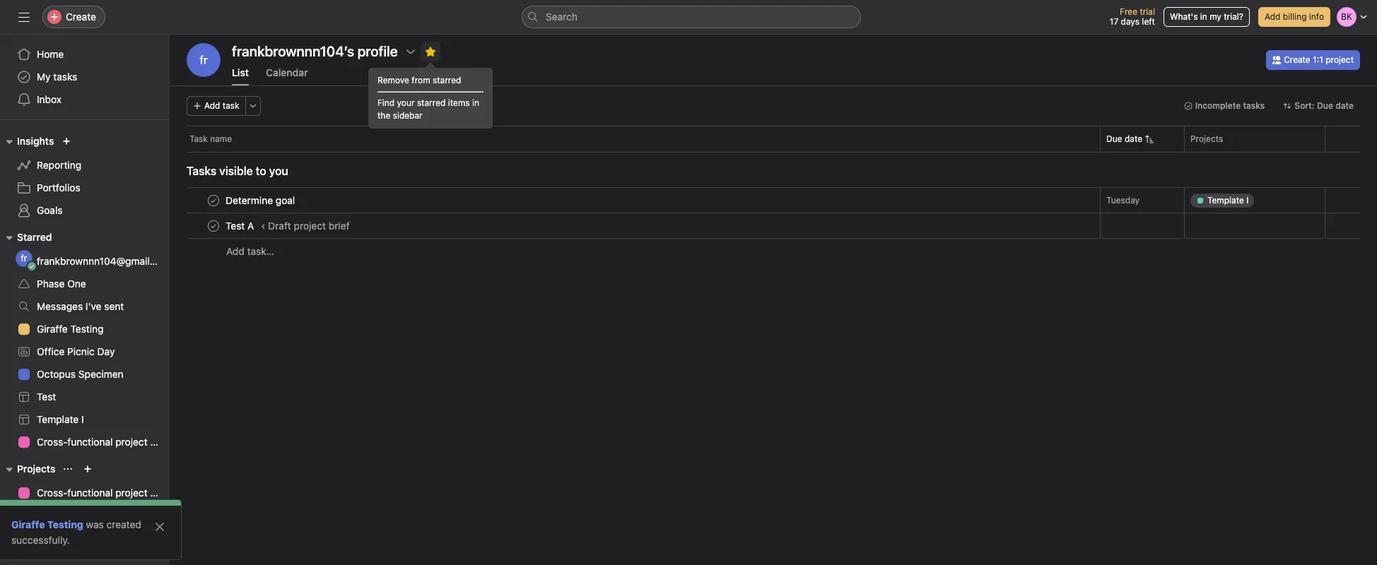 Task type: locate. For each thing, give the bounding box(es) containing it.
giraffe testing link
[[8, 318, 161, 341], [11, 519, 83, 531]]

projects
[[1191, 134, 1224, 144], [17, 463, 55, 475]]

0 vertical spatial in
[[1201, 11, 1208, 22]]

1 horizontal spatial due
[[1317, 100, 1334, 111]]

1 vertical spatial cross-functional project plan link
[[8, 482, 170, 505]]

giraffe testing link up picnic
[[8, 318, 161, 341]]

2 i from the top
[[81, 510, 84, 522]]

tree grid
[[170, 187, 1377, 264]]

testing down messages i've sent link
[[70, 323, 104, 335]]

2 template i from the top
[[37, 510, 84, 522]]

hide sidebar image
[[18, 11, 30, 23]]

0 vertical spatial giraffe testing
[[37, 323, 104, 335]]

1 vertical spatial completed checkbox
[[205, 217, 222, 234]]

project
[[1326, 54, 1354, 65], [294, 220, 326, 232], [115, 436, 148, 448], [115, 487, 148, 499]]

cross- inside the starred element
[[37, 436, 67, 448]]

row containing task name
[[170, 126, 1377, 152]]

0 vertical spatial functional
[[67, 436, 113, 448]]

functional inside projects element
[[67, 487, 113, 499]]

was created successfully.
[[11, 519, 141, 547]]

2 plan from the top
[[150, 487, 170, 499]]

completed checkbox inside test a cell
[[205, 217, 222, 234]]

fr left list
[[200, 54, 208, 66]]

0 vertical spatial fr
[[200, 54, 208, 66]]

add billing info button
[[1259, 7, 1331, 27]]

sort: due date button
[[1277, 96, 1361, 116]]

cross-functional project plan link down new project or portfolio image
[[8, 482, 170, 505]]

1 horizontal spatial tasks
[[182, 255, 206, 267]]

project right 1:1
[[1326, 54, 1354, 65]]

picnic
[[67, 346, 95, 358]]

giraffe
[[37, 323, 68, 335], [11, 519, 45, 531]]

date right sort:
[[1336, 100, 1354, 111]]

1 horizontal spatial in
[[1201, 11, 1208, 22]]

project down test link
[[115, 436, 148, 448]]

starred up items
[[433, 75, 461, 86]]

2 template from the top
[[37, 510, 79, 522]]

template i link
[[8, 409, 161, 431], [8, 505, 161, 528]]

cross- inside projects element
[[37, 487, 67, 499]]

date inside popup button
[[1336, 100, 1354, 111]]

1 horizontal spatial projects
[[1191, 134, 1224, 144]]

completed checkbox up completed image in the left of the page
[[205, 192, 222, 209]]

projects inside dropdown button
[[17, 463, 55, 475]]

0 horizontal spatial in
[[472, 98, 479, 108]]

1 cross-functional project plan from the top
[[37, 436, 170, 448]]

my tasks
[[37, 71, 77, 83]]

2 cross-functional project plan from the top
[[37, 487, 170, 499]]

add task
[[204, 100, 239, 111]]

functional up new project or portfolio image
[[67, 436, 113, 448]]

1 vertical spatial tasks
[[1243, 100, 1265, 111]]

0 vertical spatial plan
[[150, 436, 170, 448]]

messages i've sent
[[37, 301, 124, 313]]

1 vertical spatial date
[[1125, 134, 1143, 144]]

0 vertical spatial i
[[81, 414, 84, 426]]

date
[[1336, 100, 1354, 111], [1125, 134, 1143, 144]]

new image
[[62, 137, 71, 146]]

goals link
[[8, 199, 161, 222]]

fr down starred dropdown button
[[21, 253, 27, 264]]

functional inside the starred element
[[67, 436, 113, 448]]

specimen
[[78, 368, 124, 380]]

due right sort:
[[1317, 100, 1334, 111]]

2 template i link from the top
[[8, 505, 161, 528]]

project inside the starred element
[[115, 436, 148, 448]]

0 vertical spatial add
[[1265, 11, 1281, 22]]

1 plan from the top
[[150, 436, 170, 448]]

what's in my trial? button
[[1164, 7, 1250, 27]]

2 cross- from the top
[[37, 487, 67, 499]]

cross-functional project plan link up new project or portfolio image
[[8, 431, 170, 454]]

giraffe up 'successfully.'
[[11, 519, 45, 531]]

free
[[1120, 6, 1138, 17]]

cross-functional project plan down new project or portfolio image
[[37, 487, 170, 499]]

day
[[97, 346, 115, 358]]

project up created
[[115, 487, 148, 499]]

find your starred items in the sidebar
[[378, 98, 479, 121]]

0 horizontal spatial add
[[204, 100, 220, 111]]

Completed checkbox
[[205, 192, 222, 209], [205, 217, 222, 234]]

1 template i link from the top
[[8, 409, 161, 431]]

add for add task
[[204, 100, 220, 111]]

new project or portfolio image
[[84, 465, 92, 474]]

tasks right incomplete
[[1243, 100, 1265, 111]]

functional
[[67, 436, 113, 448], [67, 487, 113, 499]]

octopus specimen link
[[8, 363, 161, 386]]

find
[[378, 98, 395, 108]]

tasks
[[53, 71, 77, 83], [1243, 100, 1265, 111], [182, 255, 206, 267]]

cross-functional project plan link
[[8, 431, 170, 454], [8, 482, 170, 505]]

giraffe testing up office picnic day
[[37, 323, 104, 335]]

incomplete tasks
[[1196, 100, 1265, 111]]

you
[[269, 165, 288, 177]]

due left ascending image
[[1107, 134, 1123, 144]]

2 completed checkbox from the top
[[205, 217, 222, 234]]

1 vertical spatial i
[[81, 510, 84, 522]]

projects down incomplete
[[1191, 134, 1224, 144]]

i for template i link within the projects element
[[81, 510, 84, 522]]

was
[[86, 519, 104, 531]]

invite
[[40, 541, 65, 553]]

1 vertical spatial testing
[[47, 519, 83, 531]]

brief
[[329, 220, 350, 232]]

add left task…
[[226, 245, 245, 257]]

search button
[[522, 6, 861, 28]]

0 vertical spatial giraffe
[[37, 323, 68, 335]]

2 vertical spatial tasks
[[182, 255, 206, 267]]

template i up 'successfully.'
[[37, 510, 84, 522]]

due
[[1317, 100, 1334, 111], [1107, 134, 1123, 144]]

inbox
[[37, 93, 62, 105]]

template i link up invite
[[8, 505, 161, 528]]

1 horizontal spatial add
[[226, 245, 245, 257]]

1 vertical spatial cross-functional project plan
[[37, 487, 170, 499]]

project inside button
[[1326, 54, 1354, 65]]

my tasks link
[[8, 66, 161, 88]]

0 vertical spatial template i
[[37, 414, 84, 426]]

create inside button
[[1284, 54, 1311, 65]]

2 vertical spatial add
[[226, 245, 245, 257]]

‹
[[261, 220, 265, 232]]

0 horizontal spatial date
[[1125, 134, 1143, 144]]

incomplete
[[1196, 100, 1241, 111]]

add task button
[[187, 96, 246, 116]]

tasks right my
[[53, 71, 77, 83]]

1 vertical spatial template
[[37, 510, 79, 522]]

to
[[256, 165, 266, 177]]

1 vertical spatial cross-
[[37, 487, 67, 499]]

2 functional from the top
[[67, 487, 113, 499]]

2 horizontal spatial add
[[1265, 11, 1281, 22]]

cross- up show options, current sort, top image
[[37, 436, 67, 448]]

tasks inside dropdown button
[[1243, 100, 1265, 111]]

0 vertical spatial testing
[[70, 323, 104, 335]]

add left billing at the right of the page
[[1265, 11, 1281, 22]]

add for add billing info
[[1265, 11, 1281, 22]]

completed checkbox for determine goal text box
[[205, 192, 222, 209]]

1 vertical spatial functional
[[67, 487, 113, 499]]

1 vertical spatial template i
[[37, 510, 84, 522]]

list
[[232, 66, 249, 78]]

octopus
[[37, 368, 76, 380]]

cross-functional project plan for 2nd cross-functional project plan link from the bottom
[[37, 436, 170, 448]]

cross-functional project plan inside the starred element
[[37, 436, 170, 448]]

insights
[[17, 135, 54, 147]]

cross-functional project plan up new project or portfolio image
[[37, 436, 170, 448]]

giraffe testing link up 'successfully.'
[[11, 519, 83, 531]]

tasks inside global 'element'
[[53, 71, 77, 83]]

fr inside the starred element
[[21, 253, 27, 264]]

create for create
[[66, 11, 96, 23]]

completed checkbox down completed icon
[[205, 217, 222, 234]]

1 vertical spatial create
[[1284, 54, 1311, 65]]

template i link down test
[[8, 409, 161, 431]]

1 vertical spatial plan
[[150, 487, 170, 499]]

1 vertical spatial add
[[204, 100, 220, 111]]

test
[[37, 391, 56, 403]]

1 vertical spatial starred
[[417, 98, 446, 108]]

fr
[[200, 54, 208, 66], [21, 253, 27, 264]]

row
[[170, 126, 1377, 152], [187, 151, 1361, 153]]

1 horizontal spatial fr
[[200, 54, 208, 66]]

octopus specimen
[[37, 368, 124, 380]]

0 horizontal spatial projects
[[17, 463, 55, 475]]

in
[[1201, 11, 1208, 22], [472, 98, 479, 108]]

2 cross-functional project plan link from the top
[[8, 482, 170, 505]]

due date
[[1107, 134, 1143, 144]]

create
[[66, 11, 96, 23], [1284, 54, 1311, 65]]

add left task at left
[[204, 100, 220, 111]]

1 vertical spatial template i link
[[8, 505, 161, 528]]

insights element
[[0, 129, 170, 225]]

1 cross- from the top
[[37, 436, 67, 448]]

sort: due date
[[1295, 100, 1354, 111]]

1 vertical spatial fr
[[21, 253, 27, 264]]

template i inside projects element
[[37, 510, 84, 522]]

cross-functional project plan inside projects element
[[37, 487, 170, 499]]

giraffe testing
[[37, 323, 104, 335], [11, 519, 83, 531]]

add inside button
[[1265, 11, 1281, 22]]

frankbrownnn104's profile
[[232, 43, 398, 59]]

i inside projects element
[[81, 510, 84, 522]]

i inside the starred element
[[81, 414, 84, 426]]

template for template i link within the projects element
[[37, 510, 79, 522]]

plan inside projects element
[[150, 487, 170, 499]]

add for add task…
[[226, 245, 245, 257]]

0 vertical spatial cross-functional project plan link
[[8, 431, 170, 454]]

0 vertical spatial tasks
[[53, 71, 77, 83]]

1 completed checkbox from the top
[[205, 192, 222, 209]]

0 vertical spatial template
[[37, 414, 79, 426]]

cross- down show options, current sort, top image
[[37, 487, 67, 499]]

giraffe up office
[[37, 323, 68, 335]]

0 vertical spatial create
[[66, 11, 96, 23]]

template inside projects element
[[37, 510, 79, 522]]

completed checkbox inside determine goal cell
[[205, 192, 222, 209]]

1 vertical spatial giraffe testing link
[[11, 519, 83, 531]]

starred for from
[[433, 75, 461, 86]]

starred inside find your starred items in the sidebar
[[417, 98, 446, 108]]

create inside "popup button"
[[66, 11, 96, 23]]

functional down new project or portfolio image
[[67, 487, 113, 499]]

0 horizontal spatial due
[[1107, 134, 1123, 144]]

0 vertical spatial cross-
[[37, 436, 67, 448]]

plan inside the starred element
[[150, 436, 170, 448]]

1 vertical spatial projects
[[17, 463, 55, 475]]

create left 1:1
[[1284, 54, 1311, 65]]

project left brief on the left top of page
[[294, 220, 326, 232]]

add inside row
[[226, 245, 245, 257]]

starred for your
[[417, 98, 446, 108]]

starred button
[[0, 229, 52, 246]]

phase
[[37, 278, 65, 290]]

1 template from the top
[[37, 414, 79, 426]]

1 horizontal spatial create
[[1284, 54, 1311, 65]]

template up 'successfully.'
[[37, 510, 79, 522]]

your
[[397, 98, 415, 108]]

create up home link on the top
[[66, 11, 96, 23]]

reporting
[[37, 159, 81, 171]]

0 vertical spatial starred
[[433, 75, 461, 86]]

create 1:1 project
[[1284, 54, 1354, 65]]

1 functional from the top
[[67, 436, 113, 448]]

i
[[81, 414, 84, 426], [81, 510, 84, 522]]

template i down test
[[37, 414, 84, 426]]

tooltip
[[369, 64, 492, 128]]

starred down from on the top of page
[[417, 98, 446, 108]]

tree grid containing ‹ draft project brief
[[170, 187, 1377, 264]]

close image
[[154, 522, 165, 533]]

0 vertical spatial date
[[1336, 100, 1354, 111]]

in right items
[[472, 98, 479, 108]]

linked projects for test a cell
[[1184, 213, 1326, 239]]

task name
[[190, 134, 232, 144]]

in left my at the top
[[1201, 11, 1208, 22]]

ascending image
[[1146, 135, 1154, 144]]

1 i from the top
[[81, 414, 84, 426]]

cross-
[[37, 436, 67, 448], [37, 487, 67, 499]]

1 vertical spatial giraffe
[[11, 519, 45, 531]]

1:1
[[1313, 54, 1324, 65]]

2 horizontal spatial tasks
[[1243, 100, 1265, 111]]

tasks inside the starred element
[[182, 255, 206, 267]]

add task… button
[[226, 244, 274, 260]]

list link
[[232, 66, 249, 86]]

Determine goal text field
[[223, 193, 299, 208]]

template i link inside the starred element
[[8, 409, 161, 431]]

0 vertical spatial template i link
[[8, 409, 161, 431]]

0 horizontal spatial tasks
[[53, 71, 77, 83]]

add task… row
[[170, 238, 1377, 264]]

template down test
[[37, 414, 79, 426]]

i down test link
[[81, 414, 84, 426]]

tasks down completed image in the left of the page
[[182, 255, 206, 267]]

goals
[[37, 204, 63, 216]]

name
[[210, 134, 232, 144]]

cross-functional project plan
[[37, 436, 170, 448], [37, 487, 170, 499]]

what's in my trial?
[[1170, 11, 1244, 22]]

template inside the starred element
[[37, 414, 79, 426]]

create 1:1 project button
[[1267, 50, 1361, 70]]

projects left show options, current sort, top image
[[17, 463, 55, 475]]

date left ascending image
[[1125, 134, 1143, 144]]

testing up invite
[[47, 519, 83, 531]]

tasks visible to you
[[187, 165, 288, 177]]

office picnic day
[[37, 346, 115, 358]]

0 horizontal spatial fr
[[21, 253, 27, 264]]

0 vertical spatial due
[[1317, 100, 1334, 111]]

1 vertical spatial in
[[472, 98, 479, 108]]

portfolios
[[37, 182, 80, 194]]

i left was on the left bottom of the page
[[81, 510, 84, 522]]

show options, current sort, top image
[[64, 465, 72, 474]]

0 vertical spatial cross-functional project plan
[[37, 436, 170, 448]]

1 template i from the top
[[37, 414, 84, 426]]

giraffe testing up 'successfully.'
[[11, 519, 83, 531]]

0 vertical spatial projects
[[1191, 134, 1224, 144]]

1 horizontal spatial date
[[1336, 100, 1354, 111]]

0 horizontal spatial create
[[66, 11, 96, 23]]

Test A text field
[[223, 219, 258, 233]]

0 vertical spatial completed checkbox
[[205, 192, 222, 209]]

create for create 1:1 project
[[1284, 54, 1311, 65]]

insights button
[[0, 133, 54, 150]]



Task type: vqa. For each thing, say whether or not it's contained in the screenshot.
the
yes



Task type: describe. For each thing, give the bounding box(es) containing it.
tasks for frankbrownnn104@gmail.com's tasks
[[182, 255, 206, 267]]

items
[[448, 98, 470, 108]]

in inside what's in my trial? "button"
[[1201, 11, 1208, 22]]

created
[[106, 519, 141, 531]]

invite button
[[13, 535, 74, 560]]

due inside sort: due date popup button
[[1317, 100, 1334, 111]]

trial
[[1140, 6, 1155, 17]]

completed image
[[205, 217, 222, 234]]

plan for 2nd cross-functional project plan link from the bottom
[[150, 436, 170, 448]]

i for template i link in the the starred element
[[81, 414, 84, 426]]

days
[[1121, 16, 1140, 27]]

calendar
[[266, 66, 308, 78]]

free trial 17 days left
[[1110, 6, 1155, 27]]

tuesday
[[1107, 195, 1140, 206]]

global element
[[0, 35, 170, 120]]

cross-functional project plan for cross-functional project plan link in the projects element
[[37, 487, 170, 499]]

project inside test a cell
[[294, 220, 326, 232]]

billing
[[1283, 11, 1307, 22]]

functional for cross-functional project plan link in the projects element
[[67, 487, 113, 499]]

search list box
[[522, 6, 861, 28]]

starred element
[[0, 225, 206, 457]]

projects element
[[0, 457, 170, 566]]

tasks for incomplete tasks
[[1243, 100, 1265, 111]]

remove from starred
[[378, 75, 461, 86]]

template for template i link in the the starred element
[[37, 414, 79, 426]]

projects button
[[0, 461, 55, 478]]

sent
[[104, 301, 124, 313]]

successfully.
[[11, 535, 70, 547]]

frankbrownnn104@gmail.com's
[[37, 255, 179, 267]]

template i inside the starred element
[[37, 414, 84, 426]]

my
[[1210, 11, 1222, 22]]

trial?
[[1224, 11, 1244, 22]]

sort:
[[1295, 100, 1315, 111]]

determine goal cell
[[170, 187, 1101, 214]]

phase one
[[37, 278, 86, 290]]

left
[[1142, 16, 1155, 27]]

1 vertical spatial giraffe testing
[[11, 519, 83, 531]]

draft
[[268, 220, 291, 232]]

home
[[37, 48, 64, 60]]

cross-functional project plan link inside projects element
[[8, 482, 170, 505]]

messages i've sent link
[[8, 296, 161, 318]]

calendar link
[[266, 66, 308, 86]]

functional for 2nd cross-functional project plan link from the bottom
[[67, 436, 113, 448]]

task…
[[247, 245, 274, 257]]

reporting link
[[8, 154, 161, 177]]

add task…
[[226, 245, 274, 257]]

visible
[[219, 165, 253, 177]]

portfolios link
[[8, 177, 161, 199]]

one
[[67, 278, 86, 290]]

‹ draft project brief
[[261, 220, 350, 232]]

the
[[378, 110, 391, 121]]

tooltip containing remove from starred
[[369, 64, 492, 128]]

1 cross-functional project plan link from the top
[[8, 431, 170, 454]]

starred
[[17, 231, 52, 243]]

sidebar
[[393, 110, 423, 121]]

i've
[[85, 301, 102, 313]]

in inside find your starred items in the sidebar
[[472, 98, 479, 108]]

frankbrownnn104@gmail.com's tasks
[[37, 255, 206, 267]]

plan for cross-functional project plan link in the projects element
[[150, 487, 170, 499]]

add billing info
[[1265, 11, 1324, 22]]

inbox link
[[8, 88, 161, 111]]

info
[[1310, 11, 1324, 22]]

giraffe inside the starred element
[[37, 323, 68, 335]]

home link
[[8, 43, 161, 66]]

test link
[[8, 386, 161, 409]]

phase one link
[[8, 273, 161, 296]]

tuesday row
[[170, 187, 1377, 214]]

‹ draft project brief row
[[170, 213, 1377, 239]]

show options image
[[405, 46, 416, 57]]

test a cell
[[170, 213, 1101, 239]]

task
[[223, 100, 239, 111]]

remove from starred image
[[425, 46, 436, 57]]

incomplete tasks button
[[1178, 96, 1272, 116]]

giraffe testing inside the starred element
[[37, 323, 104, 335]]

1 vertical spatial due
[[1107, 134, 1123, 144]]

template i link inside projects element
[[8, 505, 161, 528]]

office
[[37, 346, 65, 358]]

17
[[1110, 16, 1119, 27]]

search
[[546, 11, 578, 23]]

office picnic day link
[[8, 341, 161, 363]]

messages
[[37, 301, 83, 313]]

from
[[412, 75, 430, 86]]

remove
[[378, 75, 409, 86]]

tasks
[[187, 165, 216, 177]]

testing inside giraffe testing link
[[70, 323, 104, 335]]

0 vertical spatial giraffe testing link
[[8, 318, 161, 341]]

create button
[[42, 6, 105, 28]]

task
[[190, 134, 208, 144]]

completed checkbox for "test a" text field
[[205, 217, 222, 234]]

more actions image
[[249, 102, 257, 110]]

tasks for my tasks
[[53, 71, 77, 83]]

completed image
[[205, 192, 222, 209]]



